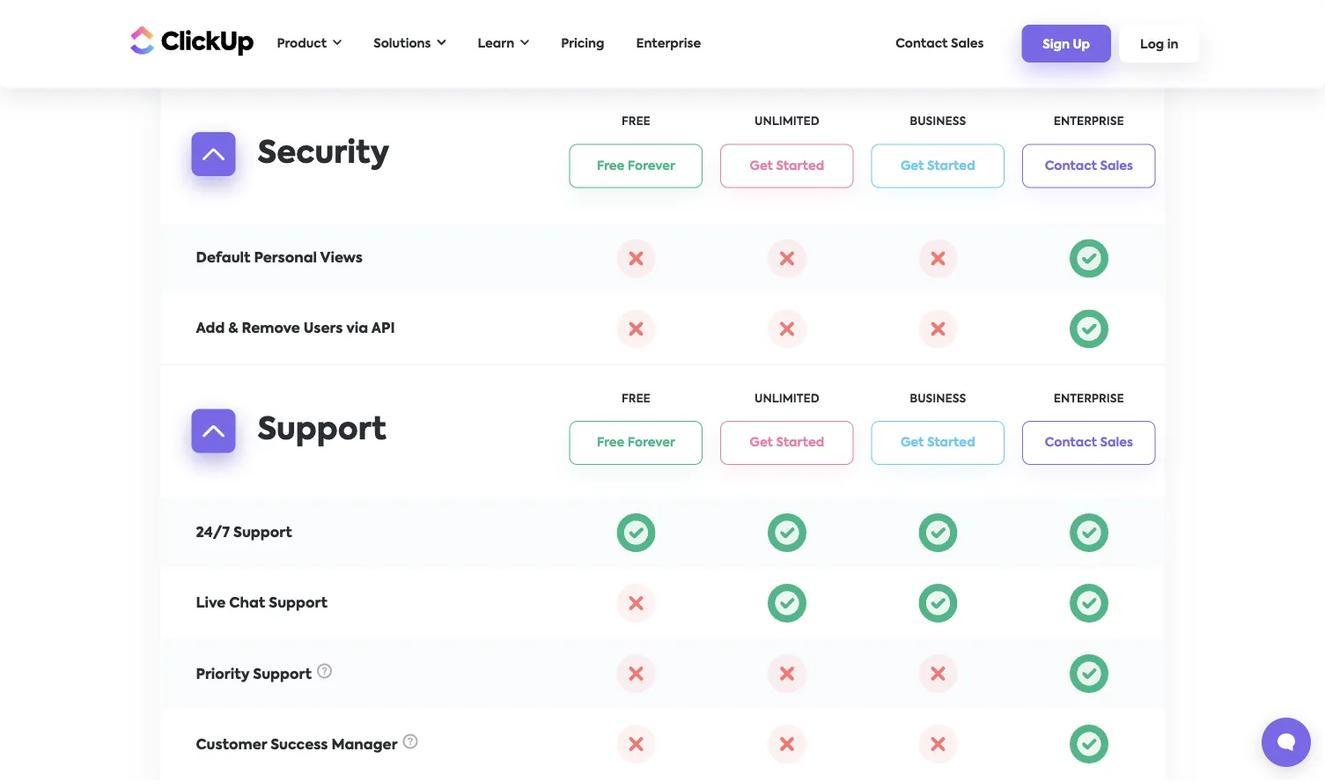 Task type: locate. For each thing, give the bounding box(es) containing it.
1 vertical spatial sales
[[1101, 160, 1134, 172]]

1 horizontal spatial add
[[326, 181, 355, 195]]

support
[[258, 416, 387, 447], [234, 526, 292, 540], [269, 596, 328, 611], [253, 668, 312, 682]]

unlimited
[[755, 116, 820, 128], [755, 393, 820, 405]]

0 vertical spatial add
[[326, 181, 355, 195]]

0 vertical spatial contact
[[896, 37, 948, 50]]

1 vertical spatial free forever
[[597, 437, 676, 449]]

1 vertical spatial forever
[[628, 437, 676, 449]]

1 vertical spatial restrict
[[196, 181, 253, 195]]

who
[[256, 181, 290, 195]]

personal
[[254, 252, 317, 266]]

1 vertical spatial free forever button
[[570, 421, 703, 465]]

2 forever from the top
[[628, 437, 676, 449]]

2 business from the top
[[910, 393, 967, 405]]

1 horizontal spatial tool tip image
[[403, 734, 418, 749]]

enterprise for support
[[1054, 393, 1125, 405]]

1 forever from the top
[[628, 160, 676, 172]]

unlimited for support
[[755, 393, 820, 405]]

free forever button for support
[[570, 421, 703, 465]]

priority support
[[196, 668, 312, 682]]

contact sales button for security
[[1023, 144, 1156, 188]]

business
[[910, 116, 967, 128], [910, 393, 967, 405]]

free forever button
[[570, 144, 703, 188], [570, 421, 703, 465]]

live
[[196, 596, 226, 611]]

1 vertical spatial tool tip image
[[403, 734, 418, 749]]

enterprise
[[637, 37, 701, 50], [1054, 116, 1125, 128], [1054, 393, 1125, 405]]

1 vertical spatial contact
[[1045, 160, 1098, 172]]

1 free forever button from the top
[[570, 144, 703, 188]]

24/7 support link
[[196, 526, 292, 540]]

contact
[[896, 37, 948, 50], [1045, 160, 1098, 172], [1045, 437, 1098, 449]]

2 vertical spatial contact
[[1045, 437, 1098, 449]]

contact sales
[[896, 37, 984, 50], [1045, 160, 1134, 172], [1045, 437, 1134, 449]]

restrict left public
[[196, 40, 253, 54]]

0 vertical spatial enterprise
[[637, 37, 701, 50]]

log in
[[1141, 39, 1179, 51]]

0 horizontal spatial tool tip image
[[317, 664, 332, 679]]

sales for support
[[1101, 437, 1134, 449]]

1 vertical spatial business
[[910, 393, 967, 405]]

tool tip image right manager
[[403, 734, 418, 749]]

sharing
[[304, 40, 360, 54]]

tool tip image
[[317, 664, 332, 679], [403, 734, 418, 749]]

pricing
[[561, 37, 605, 50]]

guests
[[358, 181, 408, 195]]

1 restrict from the top
[[196, 40, 253, 54]]

product button
[[268, 26, 351, 62]]

add & remove users via api link
[[196, 322, 395, 336]]

0 horizontal spatial add
[[196, 322, 225, 336]]

1 free forever from the top
[[597, 160, 676, 172]]

0 vertical spatial forever
[[628, 160, 676, 172]]

contact for security
[[1045, 160, 1098, 172]]

via
[[346, 322, 368, 336]]

1 vertical spatial enterprise
[[1054, 116, 1125, 128]]

get
[[750, 160, 774, 172], [901, 160, 925, 172], [750, 437, 774, 449], [901, 437, 925, 449]]

1 vertical spatial contact sales button
[[1023, 421, 1156, 465]]

2 free forever from the top
[[597, 437, 676, 449]]

2 restrict from the top
[[196, 181, 253, 195]]

1 vertical spatial contact sales
[[1045, 160, 1134, 172]]

add left &
[[196, 322, 225, 336]]

free forever for security
[[597, 160, 676, 172]]

restrict
[[196, 40, 253, 54], [196, 181, 253, 195]]

sales
[[952, 37, 984, 50], [1101, 160, 1134, 172], [1101, 437, 1134, 449]]

restrict public sharing
[[196, 40, 360, 54]]

restrict left who
[[196, 181, 253, 195]]

add
[[326, 181, 355, 195], [196, 322, 225, 336]]

0 vertical spatial free forever button
[[570, 144, 703, 188]]

forever for support
[[628, 437, 676, 449]]

2 vertical spatial sales
[[1101, 437, 1134, 449]]

forever
[[628, 160, 676, 172], [628, 437, 676, 449]]

free
[[622, 116, 651, 128], [597, 160, 625, 172], [622, 393, 651, 405], [597, 437, 625, 449]]

0 vertical spatial free forever
[[597, 160, 676, 172]]

priority support link
[[196, 668, 312, 682]]

live chat support
[[196, 596, 328, 611]]

2 unlimited from the top
[[755, 393, 820, 405]]

free forever
[[597, 160, 676, 172], [597, 437, 676, 449]]

1 contact sales button from the top
[[1023, 144, 1156, 188]]

sign
[[1043, 39, 1070, 51]]

2 vertical spatial enterprise
[[1054, 393, 1125, 405]]

2 vertical spatial contact sales
[[1045, 437, 1134, 449]]

0 vertical spatial contact sales button
[[1023, 144, 1156, 188]]

default
[[196, 252, 251, 266]]

contact sales button
[[1023, 144, 1156, 188], [1023, 421, 1156, 465]]

0 vertical spatial unlimited
[[755, 116, 820, 128]]

log
[[1141, 39, 1165, 51]]

restrict who can add guests link
[[196, 181, 408, 195]]

restrict public sharing link
[[196, 40, 360, 54]]

1 unlimited from the top
[[755, 116, 820, 128]]

users
[[304, 322, 343, 336]]

unlimited for security
[[755, 116, 820, 128]]

product
[[277, 37, 327, 50]]

started
[[777, 160, 825, 172], [928, 160, 976, 172], [777, 437, 825, 449], [928, 437, 976, 449]]

0 vertical spatial restrict
[[196, 40, 253, 54]]

contact sales for support
[[1045, 437, 1134, 449]]

api
[[372, 322, 395, 336]]

get started button
[[721, 144, 854, 188], [872, 144, 1005, 188], [721, 421, 854, 465], [872, 421, 1005, 465]]

customer success manager
[[196, 738, 398, 752]]

2 free forever button from the top
[[570, 421, 703, 465]]

1 business from the top
[[910, 116, 967, 128]]

manage private spaces link
[[196, 111, 368, 125]]

get started
[[750, 160, 825, 172], [901, 160, 976, 172], [750, 437, 825, 449], [901, 437, 976, 449]]

security
[[258, 139, 390, 170]]

tool tip image right priority support 'link'
[[317, 664, 332, 679]]

0 vertical spatial business
[[910, 116, 967, 128]]

add right can
[[326, 181, 355, 195]]

2 contact sales button from the top
[[1023, 421, 1156, 465]]

sign up button
[[1022, 25, 1112, 62]]

1 vertical spatial unlimited
[[755, 393, 820, 405]]



Task type: describe. For each thing, give the bounding box(es) containing it.
manage
[[196, 111, 256, 125]]

remove
[[242, 322, 300, 336]]

solutions button
[[365, 26, 455, 62]]

enterprise link
[[628, 29, 710, 59]]

24/7
[[196, 526, 230, 540]]

up
[[1074, 39, 1091, 51]]

forever for security
[[628, 160, 676, 172]]

contact for support
[[1045, 437, 1098, 449]]

chat
[[229, 596, 266, 611]]

in
[[1168, 39, 1179, 51]]

0 vertical spatial sales
[[952, 37, 984, 50]]

0 vertical spatial contact sales
[[896, 37, 984, 50]]

free forever for support
[[597, 437, 676, 449]]

learn button
[[469, 26, 539, 62]]

can
[[294, 181, 323, 195]]

contact sales link
[[887, 29, 993, 59]]

business for security
[[910, 116, 967, 128]]

default personal views
[[196, 252, 363, 266]]

clickup image
[[126, 24, 254, 57]]

enterprise for security
[[1054, 116, 1125, 128]]

public
[[257, 40, 301, 54]]

views
[[320, 252, 363, 266]]

success
[[271, 738, 328, 752]]

1 vertical spatial add
[[196, 322, 225, 336]]

24/7 support
[[196, 526, 292, 540]]

customer
[[196, 738, 267, 752]]

default personal views link
[[196, 252, 363, 266]]

sign up
[[1043, 39, 1091, 51]]

log in link
[[1120, 25, 1200, 62]]

restrict for restrict public sharing
[[196, 40, 253, 54]]

manage private spaces
[[196, 111, 368, 125]]

solutions
[[374, 37, 431, 50]]

free forever button for security
[[570, 144, 703, 188]]

pricing link
[[553, 29, 614, 59]]

restrict who can add guests
[[196, 181, 408, 195]]

spaces
[[315, 111, 368, 125]]

&
[[228, 322, 238, 336]]

manager
[[332, 738, 398, 752]]

0 vertical spatial tool tip image
[[317, 664, 332, 679]]

priority
[[196, 668, 250, 682]]

business for support
[[910, 393, 967, 405]]

learn
[[478, 37, 515, 50]]

restrict for restrict who can add guests
[[196, 181, 253, 195]]

contact sales button for support
[[1023, 421, 1156, 465]]

add & remove users via api
[[196, 322, 395, 336]]

private
[[260, 111, 312, 125]]

live chat support link
[[196, 596, 328, 611]]

contact sales for security
[[1045, 160, 1134, 172]]

sales for security
[[1101, 160, 1134, 172]]



Task type: vqa. For each thing, say whether or not it's contained in the screenshot.
Business related to Support
yes



